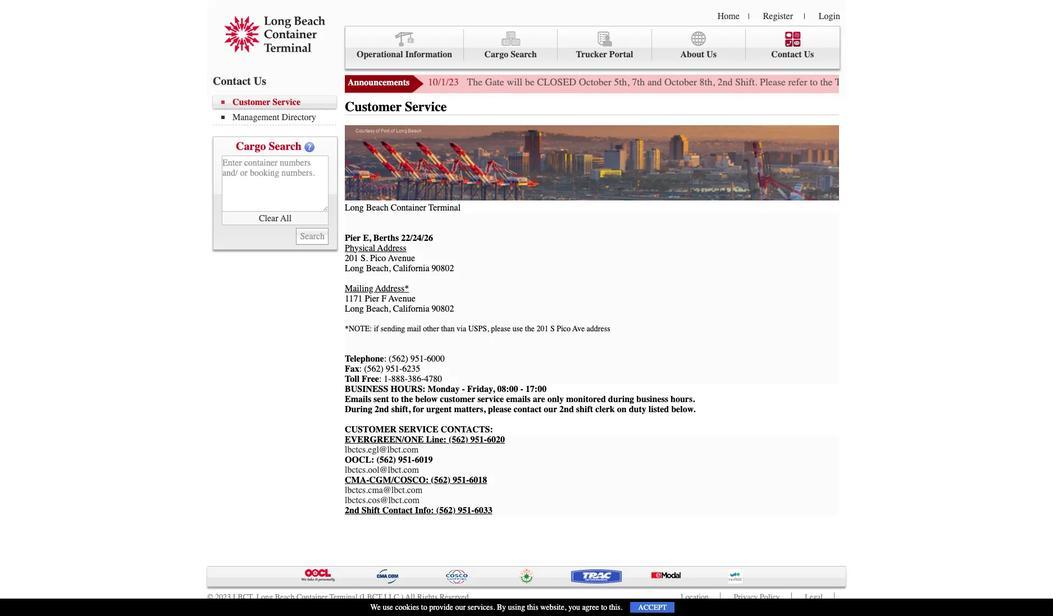 Task type: locate. For each thing, give the bounding box(es) containing it.
(562) right info:
[[436, 505, 456, 516]]

1 vertical spatial california
[[393, 304, 430, 314]]

search up be
[[511, 49, 537, 60]]

california up address*
[[393, 263, 430, 273]]

0 horizontal spatial contact us
[[213, 75, 266, 88]]

1 vertical spatial search
[[269, 140, 302, 153]]

gate
[[996, 76, 1013, 88]]

0 horizontal spatial pier
[[345, 233, 361, 243]]

to right "refer"
[[810, 76, 818, 88]]

| left login link
[[804, 12, 806, 21]]

all right clear on the left
[[280, 213, 292, 223]]

0 vertical spatial cargo
[[485, 49, 509, 60]]

customer up management
[[233, 97, 270, 107]]

0 vertical spatial menu bar
[[345, 26, 841, 69]]

0 horizontal spatial beach
[[275, 593, 295, 602]]

beach, down address
[[366, 263, 391, 273]]

oocl:
[[345, 455, 374, 465]]

pier left f
[[365, 294, 379, 304]]

the left below
[[401, 394, 413, 404]]

beach right ​​​​​​​​​​​​​​​​​​​​​​​​​​​​​​​​​​​long
[[366, 203, 389, 213]]

888-
[[391, 374, 408, 384]]

california inside 'pier e, berths 22/24/26 physical address 201 s. pico avenue long beach, california 90802'
[[393, 263, 430, 273]]

1 horizontal spatial cargo
[[485, 49, 509, 60]]

for right shift,
[[413, 404, 424, 414]]

0 horizontal spatial menu bar
[[213, 96, 342, 125]]

location link
[[681, 593, 709, 602]]

1 | from the left
[[748, 12, 750, 21]]

us right the about
[[707, 49, 717, 60]]

fax
[[345, 364, 359, 374]]

service for customer service management directory
[[273, 97, 301, 107]]

to right sent
[[391, 394, 399, 404]]

the left s
[[525, 324, 535, 334]]

1 horizontal spatial customer
[[345, 99, 402, 115]]

201
[[345, 253, 358, 263], [537, 324, 549, 334]]

0 vertical spatial please
[[491, 324, 511, 334]]

lbct,
[[233, 593, 254, 602]]

pico right s.
[[370, 253, 386, 263]]

operational information
[[357, 49, 452, 60]]

long right lbct,
[[256, 593, 273, 602]]

pico
[[370, 253, 386, 263], [557, 324, 571, 334]]

customer inside customer service management directory
[[233, 97, 270, 107]]

1 horizontal spatial pico
[[557, 324, 571, 334]]

0 vertical spatial all
[[280, 213, 292, 223]]

1 horizontal spatial pier
[[365, 294, 379, 304]]

please
[[491, 324, 511, 334], [488, 404, 512, 414]]

(562)
[[389, 354, 408, 364], [364, 364, 384, 374], [449, 435, 468, 445], [377, 455, 396, 465], [431, 475, 451, 485], [436, 505, 456, 516]]

f
[[382, 294, 387, 304]]

avenue right f
[[389, 294, 416, 304]]

friday,
[[467, 384, 495, 394]]

0 horizontal spatial 201
[[345, 253, 358, 263]]

clear all
[[259, 213, 292, 223]]

please inside telephone : (562) 951-6000 fax : (562) 951-6235 toll free : 1-888-386-4780 business hours: monday - friday, 08:00 - 17:00 emails sent to the below customer service emails are only monitored during business hours. ​ ​during 2nd shift, for urgent matters, please contact our 2nd shift clerk on duty listed below.
[[488, 404, 512, 414]]

6020
[[487, 435, 505, 445]]

1 vertical spatial use
[[383, 603, 393, 612]]

beach,
[[366, 263, 391, 273], [366, 304, 391, 314]]

us inside 'contact us' link
[[804, 49, 814, 60]]

be
[[525, 76, 535, 88]]

0 horizontal spatial gate
[[485, 76, 504, 88]]

0 horizontal spatial cargo search
[[236, 140, 302, 153]]

the left truck
[[821, 76, 833, 88]]

berths
[[374, 233, 399, 243]]

1 horizontal spatial -
[[521, 384, 524, 394]]

cargo up will
[[485, 49, 509, 60]]

1 vertical spatial beach,
[[366, 304, 391, 314]]

please right the via usps,
[[491, 324, 511, 334]]

10/1/23 the gate will be closed october 5th, 7th and october 8th, 2nd shift. please refer to the truck gate hours web page for further gate details for
[[428, 76, 1054, 88]]

gate right truck
[[862, 76, 881, 88]]

0 horizontal spatial customer
[[233, 97, 270, 107]]

search down management directory link
[[269, 140, 302, 153]]

1 horizontal spatial use
[[513, 324, 523, 334]]

0 vertical spatial terminal
[[429, 203, 461, 213]]

2 vertical spatial the
[[401, 394, 413, 404]]

announcements
[[348, 78, 410, 88]]

lbctcs.cos@lbct.com link
[[345, 495, 420, 505]]

other
[[423, 324, 439, 334]]

1 vertical spatial our
[[455, 603, 466, 612]]

pico inside 'pier e, berths 22/24/26 physical address 201 s. pico avenue long beach, california 90802'
[[370, 253, 386, 263]]

hours
[[883, 76, 908, 88]]

1 vertical spatial menu bar
[[213, 96, 342, 125]]

contact down lbctcs.cma@lbct.com
[[382, 505, 413, 516]]

customer service link
[[221, 97, 337, 107]]

management
[[233, 112, 280, 122]]

trucker portal link
[[558, 29, 652, 61]]

terminal left (lbct
[[330, 593, 358, 602]]

1 horizontal spatial service
[[405, 99, 447, 115]]

2nd inside customer service contacts: evergreen/one line: (562) 951-6020 lbctcs.egl@lbct.com oocl: (562) 951-6019 lbctcs.ool@lbct.com cma-cgm/cosco: (562) 951-6018 lbctcs.cma@lbct.com lbctcs.cos@lbct.com 2nd shift contact info: (562) 951-6033​​
[[345, 505, 359, 516]]

contact us
[[772, 49, 814, 60], [213, 75, 266, 88]]

california
[[393, 263, 430, 273], [393, 304, 430, 314]]

2 vertical spatial contact
[[382, 505, 413, 516]]

terminal up 22/24/26
[[429, 203, 461, 213]]

home
[[718, 11, 740, 21]]

(562) down 6019 at the left
[[431, 475, 451, 485]]

1 vertical spatial contact us
[[213, 75, 266, 88]]

duty
[[629, 404, 647, 414]]

october left the 5th,
[[579, 76, 612, 88]]

0 vertical spatial avenue
[[388, 253, 415, 263]]

2 | from the left
[[804, 12, 806, 21]]

all
[[280, 213, 292, 223], [405, 593, 415, 602]]

please down 08:00
[[488, 404, 512, 414]]

2 california from the top
[[393, 304, 430, 314]]

1 vertical spatial pier
[[365, 294, 379, 304]]

0 vertical spatial search
[[511, 49, 537, 60]]

1 horizontal spatial gate
[[862, 76, 881, 88]]

operational information link
[[346, 29, 464, 61]]

201 inside 'pier e, berths 22/24/26 physical address 201 s. pico avenue long beach, california 90802'
[[345, 253, 358, 263]]

2 beach, from the top
[[366, 304, 391, 314]]

cma-
[[345, 475, 369, 485]]

beach right lbct,
[[275, 593, 295, 602]]

cookies
[[395, 603, 419, 612]]

2 horizontal spatial us
[[804, 49, 814, 60]]

0 vertical spatial pico
[[370, 253, 386, 263]]

0 vertical spatial container
[[391, 203, 426, 213]]

0 vertical spatial 201
[[345, 253, 358, 263]]

web
[[911, 76, 927, 88]]

to
[[810, 76, 818, 88], [391, 394, 399, 404], [421, 603, 427, 612], [601, 603, 607, 612]]

1 vertical spatial pico
[[557, 324, 571, 334]]

1 horizontal spatial terminal
[[429, 203, 461, 213]]

cargo search down management directory link
[[236, 140, 302, 153]]

business
[[637, 394, 669, 404]]

2nd
[[718, 76, 733, 88], [375, 404, 389, 414], [560, 404, 574, 414], [345, 505, 359, 516]]

pier inside 'pier e, berths 22/24/26 physical address 201 s. pico avenue long beach, california 90802'
[[345, 233, 361, 243]]

if
[[374, 324, 379, 334]]

on
[[617, 404, 627, 414]]

customer
[[345, 425, 397, 435]]

pier e, berths 22/24/26 physical address 201 s. pico avenue long beach, california 90802
[[345, 233, 454, 273]]

201 left s.
[[345, 253, 358, 263]]

0 horizontal spatial pico
[[370, 253, 386, 263]]

long inside mailing address* 1171 pier f avenue long beach, california 90802​
[[345, 304, 364, 314]]

during
[[608, 394, 634, 404]]

cargo search inside cargo search link
[[485, 49, 537, 60]]

0 vertical spatial contact us
[[772, 49, 814, 60]]

1 horizontal spatial the
[[525, 324, 535, 334]]

use left s
[[513, 324, 523, 334]]

(562) down evergreen/one
[[377, 455, 396, 465]]

october
[[579, 76, 612, 88], [665, 76, 697, 88]]

0 horizontal spatial our
[[455, 603, 466, 612]]

agree
[[582, 603, 599, 612]]

contact
[[514, 404, 542, 414]]

provide
[[429, 603, 453, 612]]

1 horizontal spatial for
[[952, 76, 963, 88]]

0 vertical spatial beach,
[[366, 263, 391, 273]]

the inside telephone : (562) 951-6000 fax : (562) 951-6235 toll free : 1-888-386-4780 business hours: monday - friday, 08:00 - 17:00 emails sent to the below customer service emails are only monitored during business hours. ​ ​during 2nd shift, for urgent matters, please contact our 2nd shift clerk on duty listed below.
[[401, 394, 413, 404]]

- left the 17:00
[[521, 384, 524, 394]]

this.
[[609, 603, 623, 612]]

201 left s
[[537, 324, 549, 334]]

pier inside mailing address* 1171 pier f avenue long beach, california 90802​
[[365, 294, 379, 304]]

1 california from the top
[[393, 263, 430, 273]]

- left friday,
[[462, 384, 465, 394]]

gate right the
[[485, 76, 504, 88]]

for
[[952, 76, 963, 88], [1044, 76, 1054, 88], [413, 404, 424, 414]]

1 beach, from the top
[[366, 263, 391, 273]]

accept
[[638, 603, 667, 612]]

0 horizontal spatial all
[[280, 213, 292, 223]]

toll
[[345, 374, 360, 384]]

service inside customer service management directory
[[273, 97, 301, 107]]

sent
[[374, 394, 389, 404]]

2 horizontal spatial contact
[[772, 49, 802, 60]]

0 vertical spatial pier
[[345, 233, 361, 243]]

all up cookies
[[405, 593, 415, 602]]

1 horizontal spatial contact
[[382, 505, 413, 516]]

© 2023 lbct, long beach container terminal (lbct llc.) all rights reserved.
[[207, 593, 471, 602]]

customer for customer service management directory
[[233, 97, 270, 107]]

1 horizontal spatial us
[[707, 49, 717, 60]]

1 horizontal spatial 201
[[537, 324, 549, 334]]

service down 10/1/23
[[405, 99, 447, 115]]

avenue down berths
[[388, 253, 415, 263]]

1 vertical spatial please
[[488, 404, 512, 414]]

1 horizontal spatial october
[[665, 76, 697, 88]]

gate
[[485, 76, 504, 88], [862, 76, 881, 88]]

2 horizontal spatial for
[[1044, 76, 1054, 88]]

page
[[930, 76, 949, 88]]

privacy policy
[[734, 593, 780, 602]]

for right 'details'
[[1044, 76, 1054, 88]]

|
[[748, 12, 750, 21], [804, 12, 806, 21]]

the
[[821, 76, 833, 88], [525, 324, 535, 334], [401, 394, 413, 404]]

0 horizontal spatial container
[[297, 593, 328, 602]]

to inside telephone : (562) 951-6000 fax : (562) 951-6235 toll free : 1-888-386-4780 business hours: monday - friday, 08:00 - 17:00 emails sent to the below customer service emails are only monitored during business hours. ​ ​during 2nd shift, for urgent matters, please contact our 2nd shift clerk on duty listed below.
[[391, 394, 399, 404]]

beach
[[366, 203, 389, 213], [275, 593, 295, 602]]

us up "refer"
[[804, 49, 814, 60]]

1 horizontal spatial |
[[804, 12, 806, 21]]

0 vertical spatial california
[[393, 263, 430, 273]]

contact up "refer"
[[772, 49, 802, 60]]

monday
[[428, 384, 460, 394]]

1 horizontal spatial menu bar
[[345, 26, 841, 69]]

1 horizontal spatial search
[[511, 49, 537, 60]]

contact us up "refer"
[[772, 49, 814, 60]]

None submit
[[296, 228, 329, 245]]

cargo search link
[[464, 29, 558, 61]]

1 vertical spatial container
[[297, 593, 328, 602]]

october right the and
[[665, 76, 697, 88]]

0 horizontal spatial service
[[273, 97, 301, 107]]

0 horizontal spatial -
[[462, 384, 465, 394]]

1 vertical spatial cargo
[[236, 140, 266, 153]]

pier
[[345, 233, 361, 243], [365, 294, 379, 304]]

0 horizontal spatial for
[[413, 404, 424, 414]]

our down reserved.
[[455, 603, 466, 612]]

cargo search
[[485, 49, 537, 60], [236, 140, 302, 153]]

​​​​​​​​​​​​​​​​​​​​​​​​​​​​​​​​​​​long
[[345, 203, 364, 213]]

service up management directory link
[[273, 97, 301, 107]]

0 horizontal spatial the
[[401, 394, 413, 404]]

0 horizontal spatial cargo
[[236, 140, 266, 153]]

1 vertical spatial cargo search
[[236, 140, 302, 153]]

1 horizontal spatial beach
[[366, 203, 389, 213]]

beach, inside 'pier e, berths 22/24/26 physical address 201 s. pico avenue long beach, california 90802'
[[366, 263, 391, 273]]

long up *note: on the left bottom of page
[[345, 304, 364, 314]]

our inside telephone : (562) 951-6000 fax : (562) 951-6235 toll free : 1-888-386-4780 business hours: monday - friday, 08:00 - 17:00 emails sent to the below customer service emails are only monitored during business hours. ​ ​during 2nd shift, for urgent matters, please contact our 2nd shift clerk on duty listed below.
[[544, 404, 558, 414]]

pico right s
[[557, 324, 571, 334]]

our
[[544, 404, 558, 414], [455, 603, 466, 612]]

1 vertical spatial contact
[[213, 75, 251, 88]]

contact us up management
[[213, 75, 266, 88]]

1 horizontal spatial our
[[544, 404, 558, 414]]

0 horizontal spatial search
[[269, 140, 302, 153]]

us for 'contact us' link
[[804, 49, 814, 60]]

0 vertical spatial cargo search
[[485, 49, 537, 60]]

2 horizontal spatial the
[[821, 76, 833, 88]]

menu bar containing customer service
[[213, 96, 342, 125]]

1 horizontal spatial cargo search
[[485, 49, 537, 60]]

0 horizontal spatial october
[[579, 76, 612, 88]]

pier left e,
[[345, 233, 361, 243]]

1 vertical spatial avenue
[[389, 294, 416, 304]]

line:
[[426, 435, 447, 445]]

0 vertical spatial our
[[544, 404, 558, 414]]

0 vertical spatial long
[[345, 263, 364, 273]]

long up mailing in the top left of the page
[[345, 263, 364, 273]]

*note:
[[345, 324, 372, 334]]

for inside telephone : (562) 951-6000 fax : (562) 951-6235 toll free : 1-888-386-4780 business hours: monday - friday, 08:00 - 17:00 emails sent to the below customer service emails are only monitored during business hours. ​ ​during 2nd shift, for urgent matters, please contact our 2nd shift clerk on duty listed below.
[[413, 404, 424, 414]]

cargo search up will
[[485, 49, 537, 60]]

1 vertical spatial all
[[405, 593, 415, 602]]

cargo down management
[[236, 140, 266, 153]]

:
[[384, 354, 387, 364], [359, 364, 362, 374], [379, 374, 382, 384]]

2 october from the left
[[665, 76, 697, 88]]

beach, up if
[[366, 304, 391, 314]]

1 vertical spatial terminal
[[330, 593, 358, 602]]

(562) up 888-
[[389, 354, 408, 364]]

us up "customer service" link
[[254, 75, 266, 88]]

1 vertical spatial long
[[345, 304, 364, 314]]

2 - from the left
[[521, 384, 524, 394]]

0 horizontal spatial |
[[748, 12, 750, 21]]

contact up management
[[213, 75, 251, 88]]

us inside about us link
[[707, 49, 717, 60]]

our right the contact
[[544, 404, 558, 414]]

1 october from the left
[[579, 76, 612, 88]]

menu bar
[[345, 26, 841, 69], [213, 96, 342, 125]]

california up mail
[[393, 304, 430, 314]]

for right page
[[952, 76, 963, 88]]

| right home
[[748, 12, 750, 21]]

customer for customer service
[[345, 99, 402, 115]]

cargo
[[485, 49, 509, 60], [236, 140, 266, 153]]

urgent
[[427, 404, 452, 414]]

free
[[362, 374, 379, 384]]

use down 'llc.)'
[[383, 603, 393, 612]]

0 vertical spatial beach
[[366, 203, 389, 213]]

portal
[[610, 49, 634, 60]]

Enter container numbers and/ or booking numbers.  text field
[[222, 156, 329, 212]]

matters,
[[454, 404, 486, 414]]

customer down announcements at left
[[345, 99, 402, 115]]



Task type: vqa. For each thing, say whether or not it's contained in the screenshot.
lbct,
yes



Task type: describe. For each thing, give the bounding box(es) containing it.
0 vertical spatial contact
[[772, 49, 802, 60]]

register link
[[763, 11, 793, 21]]

4780
[[424, 374, 442, 384]]

clerk
[[596, 404, 615, 414]]

further
[[966, 76, 993, 88]]

llc.)
[[384, 593, 404, 602]]

directory
[[282, 112, 316, 122]]

contact inside customer service contacts: evergreen/one line: (562) 951-6020 lbctcs.egl@lbct.com oocl: (562) 951-6019 lbctcs.ool@lbct.com cma-cgm/cosco: (562) 951-6018 lbctcs.cma@lbct.com lbctcs.cos@lbct.com 2nd shift contact info: (562) 951-6033​​
[[382, 505, 413, 516]]

90802
[[432, 263, 454, 273]]

lbctcs.cos@lbct.com
[[345, 495, 420, 505]]

california inside mailing address* 1171 pier f avenue long beach, california 90802​
[[393, 304, 430, 314]]

accept button
[[631, 602, 675, 613]]

business hours:
[[345, 384, 426, 394]]

ave
[[573, 324, 585, 334]]

lbctcs.egl@lbct.com
[[345, 445, 419, 455]]

beach, inside mailing address* 1171 pier f avenue long beach, california 90802​
[[366, 304, 391, 314]]

0 horizontal spatial us
[[254, 75, 266, 88]]

(562) right line:
[[449, 435, 468, 445]]

(lbct
[[360, 593, 382, 602]]

service for customer service
[[405, 99, 447, 115]]

1 horizontal spatial all
[[405, 593, 415, 602]]

22/24/26
[[401, 233, 433, 243]]

login link
[[819, 11, 841, 21]]

menu bar containing operational information
[[345, 26, 841, 69]]

legal link
[[805, 593, 823, 602]]

0 horizontal spatial :
[[359, 364, 362, 374]]

6019
[[415, 455, 433, 465]]

we
[[371, 603, 381, 612]]

operational
[[357, 49, 403, 60]]

address
[[587, 324, 611, 334]]

(562) left 1-
[[364, 364, 384, 374]]

information
[[405, 49, 452, 60]]

clear
[[259, 213, 278, 223]]

home link
[[718, 11, 740, 21]]

lbctcs.ool@lbct.com link
[[345, 465, 419, 475]]

location
[[681, 593, 709, 602]]

2 horizontal spatial :
[[384, 354, 387, 364]]

address
[[377, 243, 407, 253]]

emails are
[[506, 394, 545, 404]]

6018
[[469, 475, 487, 485]]

using
[[508, 603, 525, 612]]

trucker
[[576, 49, 607, 60]]

register
[[763, 11, 793, 21]]

mailing address* 1171 pier f avenue long beach, california 90802​
[[345, 284, 454, 314]]

6235
[[402, 364, 420, 374]]

08:00
[[497, 384, 518, 394]]

to down the rights
[[421, 603, 427, 612]]

1 vertical spatial 201
[[537, 324, 549, 334]]

this
[[527, 603, 539, 612]]

all inside "button"
[[280, 213, 292, 223]]

and
[[648, 76, 662, 88]]

lbctcs.egl@lbct.com link
[[345, 445, 419, 455]]

avenue inside mailing address* 1171 pier f avenue long beach, california 90802​
[[389, 294, 416, 304]]

evergreen/one
[[345, 435, 424, 445]]

we use cookies to provide our services. by using this website, you agree to this.
[[371, 603, 623, 612]]

to left this.
[[601, 603, 607, 612]]

sending
[[381, 324, 405, 334]]

1 horizontal spatial contact us
[[772, 49, 814, 60]]

long inside 'pier e, berths 22/24/26 physical address 201 s. pico avenue long beach, california 90802'
[[345, 263, 364, 273]]

0 horizontal spatial contact
[[213, 75, 251, 88]]

​during
[[345, 404, 372, 414]]

0 vertical spatial use
[[513, 324, 523, 334]]

1 horizontal spatial container
[[391, 203, 426, 213]]

90802​
[[432, 304, 454, 314]]

physical
[[345, 243, 375, 253]]

0 vertical spatial the
[[821, 76, 833, 88]]

emails
[[345, 394, 371, 404]]

service
[[399, 425, 439, 435]]

the
[[467, 76, 483, 88]]

website,
[[541, 603, 567, 612]]

shift
[[362, 505, 380, 516]]

©
[[207, 593, 213, 602]]

avenue inside 'pier e, berths 22/24/26 physical address 201 s. pico avenue long beach, california 90802'
[[388, 253, 415, 263]]

lbctcs.ool@lbct.com
[[345, 465, 419, 475]]

1171
[[345, 294, 363, 304]]

8th,
[[700, 76, 715, 88]]

telephone
[[345, 354, 384, 364]]

0 horizontal spatial terminal
[[330, 593, 358, 602]]

about
[[681, 49, 705, 60]]

customer service
[[345, 99, 447, 115]]

hours. ​
[[671, 394, 697, 404]]

shift,
[[391, 404, 411, 414]]

2 vertical spatial long
[[256, 593, 273, 602]]

386-
[[408, 374, 424, 384]]

address*
[[375, 284, 409, 294]]

trucker portal
[[576, 49, 634, 60]]

refer
[[789, 76, 808, 88]]

truck
[[835, 76, 859, 88]]

management directory link
[[221, 112, 337, 122]]

services.
[[468, 603, 495, 612]]

1 vertical spatial beach
[[275, 593, 295, 602]]

via usps,
[[457, 324, 489, 334]]

login
[[819, 11, 841, 21]]

will
[[507, 76, 523, 88]]

below.
[[672, 404, 696, 414]]

contacts:
[[441, 425, 493, 435]]

1 horizontal spatial :
[[379, 374, 382, 384]]

please
[[760, 76, 786, 88]]

us for about us link
[[707, 49, 717, 60]]

0 horizontal spatial use
[[383, 603, 393, 612]]

service
[[478, 394, 504, 404]]

lbctcs.cma@lbct.com
[[345, 485, 423, 495]]

2 gate from the left
[[862, 76, 881, 88]]

policy
[[760, 593, 780, 602]]

1 vertical spatial the
[[525, 324, 535, 334]]

1 - from the left
[[462, 384, 465, 394]]

closed
[[537, 76, 577, 88]]

7th
[[632, 76, 645, 88]]

monitored
[[566, 394, 606, 404]]

1 gate from the left
[[485, 76, 504, 88]]

cgm/cosco:
[[369, 475, 429, 485]]



